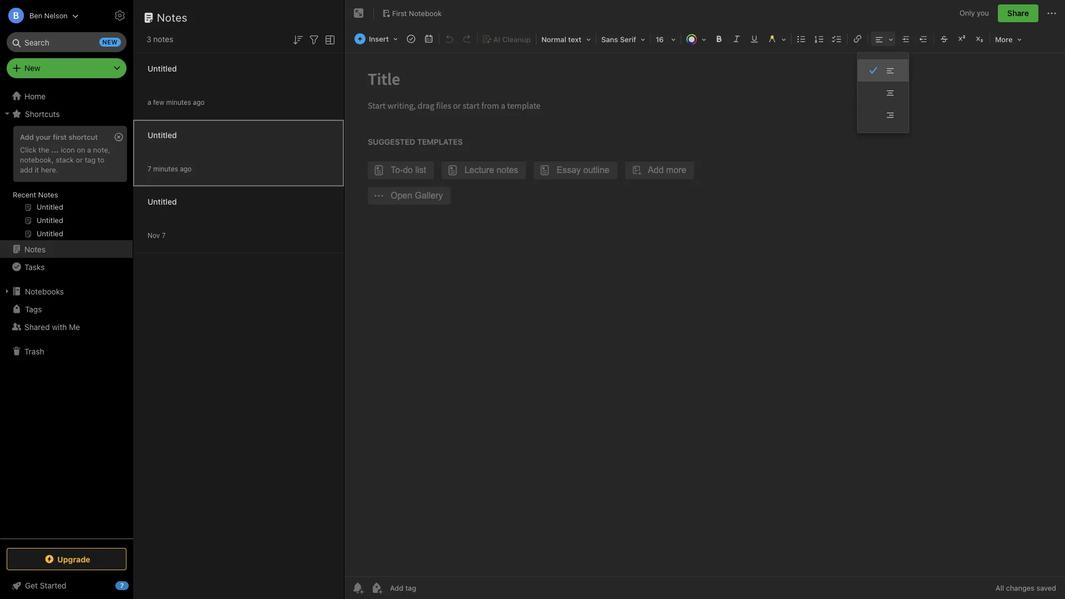 Task type: locate. For each thing, give the bounding box(es) containing it.
0 horizontal spatial a
[[87, 145, 91, 154]]

Highlight field
[[763, 31, 790, 47]]

the
[[38, 145, 49, 154]]

2 vertical spatial 7
[[120, 582, 124, 589]]

tree containing home
[[0, 87, 133, 538]]

1 vertical spatial 7
[[162, 231, 166, 239]]

ago
[[193, 98, 205, 106], [180, 165, 192, 173]]

upgrade button
[[7, 548, 127, 570]]

2 vertical spatial untitled
[[148, 197, 177, 206]]

group inside tree
[[0, 123, 133, 245]]

a inside icon on a note, notebook, stack or tag to add it here.
[[87, 145, 91, 154]]

indent image
[[898, 31, 914, 47]]

1 vertical spatial ago
[[180, 165, 192, 173]]

tags button
[[0, 300, 133, 318]]

icon
[[61, 145, 75, 154]]

shortcut
[[69, 133, 98, 141]]

untitled down few
[[148, 130, 177, 140]]

2 untitled from the top
[[148, 130, 177, 140]]

tree
[[0, 87, 133, 538]]

1 vertical spatial notes
[[38, 190, 58, 199]]

notes link
[[0, 240, 133, 258]]

add a reminder image
[[351, 581, 365, 595]]

1 vertical spatial minutes
[[153, 165, 178, 173]]

untitled for minutes
[[148, 130, 177, 140]]

outdent image
[[916, 31, 932, 47]]

group
[[0, 123, 133, 245]]

a
[[148, 98, 151, 106], [87, 145, 91, 154]]

Account field
[[0, 4, 79, 27]]

7 for 7 minutes ago
[[148, 165, 151, 173]]

new search field
[[14, 32, 121, 52]]

menu item
[[858, 59, 909, 82]]

2 vertical spatial notes
[[24, 244, 46, 254]]

superscript image
[[954, 31, 970, 47]]

0 horizontal spatial 7
[[120, 582, 124, 589]]

0 horizontal spatial ago
[[180, 165, 192, 173]]

home
[[24, 91, 46, 101]]

note window element
[[345, 0, 1065, 599]]

7
[[148, 165, 151, 173], [162, 231, 166, 239], [120, 582, 124, 589]]

a left few
[[148, 98, 151, 106]]

dropdown list menu
[[858, 59, 909, 126]]

settings image
[[113, 9, 127, 22]]

3 notes
[[146, 34, 173, 44]]

subscript image
[[972, 31, 988, 47]]

add tag image
[[370, 581, 383, 595]]

notes up tasks
[[24, 244, 46, 254]]

notes right the recent
[[38, 190, 58, 199]]

untitled down notes in the top of the page
[[148, 64, 177, 73]]

all changes saved
[[996, 584, 1056, 593]]

underline image
[[747, 31, 762, 47]]

a right on
[[87, 145, 91, 154]]

new
[[102, 38, 118, 45]]

notebooks
[[25, 287, 64, 296]]

it
[[35, 165, 39, 174]]

0 vertical spatial untitled
[[148, 64, 177, 73]]

1 vertical spatial a
[[87, 145, 91, 154]]

0 vertical spatial 7
[[148, 165, 151, 173]]

get
[[25, 581, 38, 590]]

more
[[995, 35, 1013, 44]]

untitled
[[148, 64, 177, 73], [148, 130, 177, 140], [148, 197, 177, 206]]

untitled for few
[[148, 64, 177, 73]]

group containing add your first shortcut
[[0, 123, 133, 245]]

shortcuts button
[[0, 105, 133, 123]]

0 vertical spatial ago
[[193, 98, 205, 106]]

changes
[[1006, 584, 1035, 593]]

insert link image
[[850, 31, 866, 47]]

trash link
[[0, 342, 133, 360]]

share button
[[998, 4, 1039, 22]]

Add tag field
[[389, 583, 472, 593]]

upgrade
[[57, 555, 90, 564]]

task image
[[403, 31, 419, 47]]

Heading level field
[[538, 31, 595, 47]]

Alignment field
[[869, 31, 897, 47]]

notes up notes in the top of the page
[[157, 11, 188, 24]]

notes
[[157, 11, 188, 24], [38, 190, 58, 199], [24, 244, 46, 254]]

to
[[98, 155, 104, 164]]

1 vertical spatial untitled
[[148, 130, 177, 140]]

on
[[77, 145, 85, 154]]

all
[[996, 584, 1004, 593]]

untitled down 7 minutes ago
[[148, 197, 177, 206]]

normal text
[[541, 35, 582, 44]]

1 horizontal spatial a
[[148, 98, 151, 106]]

Insert field
[[352, 31, 402, 47]]

expand note image
[[352, 7, 366, 20]]

View options field
[[321, 32, 337, 46]]

1 horizontal spatial 7
[[148, 165, 151, 173]]

click to collapse image
[[129, 579, 137, 592]]

7 for 7
[[120, 582, 124, 589]]

minutes
[[166, 98, 191, 106], [153, 165, 178, 173]]

saved
[[1037, 584, 1056, 593]]

shared with me link
[[0, 318, 133, 336]]

bold image
[[711, 31, 727, 47]]

started
[[40, 581, 66, 590]]

7 inside help and learning task checklist field
[[120, 582, 124, 589]]

first notebook
[[392, 9, 442, 18]]

new button
[[7, 58, 127, 78]]

add
[[20, 165, 33, 174]]

note,
[[93, 145, 110, 154]]

nov
[[148, 231, 160, 239]]

a few minutes ago
[[148, 98, 205, 106]]

new
[[24, 63, 40, 73]]

1 untitled from the top
[[148, 64, 177, 73]]

first
[[392, 9, 407, 18]]

ben
[[29, 11, 42, 20]]



Task type: vqa. For each thing, say whether or not it's contained in the screenshot.
"it"
yes



Task type: describe. For each thing, give the bounding box(es) containing it.
Font color field
[[682, 31, 710, 47]]

More actions field
[[1045, 4, 1059, 22]]

bulleted list image
[[794, 31, 809, 47]]

tasks
[[24, 262, 45, 272]]

click the ...
[[20, 145, 59, 154]]

tasks button
[[0, 258, 133, 276]]

...
[[51, 145, 59, 154]]

get started
[[25, 581, 66, 590]]

stack
[[56, 155, 74, 164]]

first notebook button
[[378, 6, 446, 21]]

notes
[[153, 34, 173, 44]]

7 minutes ago
[[148, 165, 192, 173]]

notes inside "link"
[[24, 244, 46, 254]]

3 untitled from the top
[[148, 197, 177, 206]]

sans
[[601, 35, 618, 44]]

tag
[[85, 155, 96, 164]]

only you
[[960, 8, 989, 17]]

expand notebooks image
[[3, 287, 12, 296]]

3
[[146, 34, 151, 44]]

nov 7
[[148, 231, 166, 239]]

few
[[153, 98, 164, 106]]

share
[[1008, 8, 1029, 18]]

Font family field
[[598, 31, 649, 47]]

trash
[[24, 346, 44, 356]]

add filters image
[[307, 33, 321, 46]]

normal
[[541, 35, 566, 44]]

only
[[960, 8, 975, 17]]

Sort options field
[[291, 32, 305, 46]]

notebooks link
[[0, 282, 133, 300]]

sans serif
[[601, 35, 636, 44]]

16
[[656, 35, 664, 44]]

italic image
[[729, 31, 745, 47]]

recent notes
[[13, 190, 58, 199]]

me
[[69, 322, 80, 332]]

shortcuts
[[25, 109, 60, 118]]

0 vertical spatial minutes
[[166, 98, 191, 106]]

shared with me
[[24, 322, 80, 332]]

more actions image
[[1045, 7, 1059, 20]]

notebook
[[409, 9, 442, 18]]

Help and Learning task checklist field
[[0, 577, 133, 595]]

click
[[20, 145, 36, 154]]

Add filters field
[[307, 32, 321, 46]]

add your first shortcut
[[20, 133, 98, 141]]

numbered list image
[[812, 31, 827, 47]]

Note Editor text field
[[345, 53, 1065, 576]]

nelson
[[44, 11, 68, 20]]

your
[[36, 133, 51, 141]]

2 horizontal spatial 7
[[162, 231, 166, 239]]

1 horizontal spatial ago
[[193, 98, 205, 106]]

ben nelson
[[29, 11, 68, 20]]

or
[[76, 155, 83, 164]]

Search text field
[[14, 32, 119, 52]]

first
[[53, 133, 67, 141]]

calendar event image
[[421, 31, 437, 47]]

icon on a note, notebook, stack or tag to add it here.
[[20, 145, 110, 174]]

checklist image
[[829, 31, 845, 47]]

here.
[[41, 165, 58, 174]]

Font size field
[[652, 31, 680, 47]]

recent
[[13, 190, 36, 199]]

add
[[20, 133, 34, 141]]

notebook,
[[20, 155, 54, 164]]

home link
[[0, 87, 133, 105]]

you
[[977, 8, 989, 17]]

More field
[[991, 31, 1026, 47]]

insert
[[369, 34, 389, 43]]

strikethrough image
[[937, 31, 952, 47]]

with
[[52, 322, 67, 332]]

0 vertical spatial notes
[[157, 11, 188, 24]]

text
[[568, 35, 582, 44]]

serif
[[620, 35, 636, 44]]

shared
[[24, 322, 50, 332]]

0 vertical spatial a
[[148, 98, 151, 106]]

tags
[[25, 304, 42, 314]]



